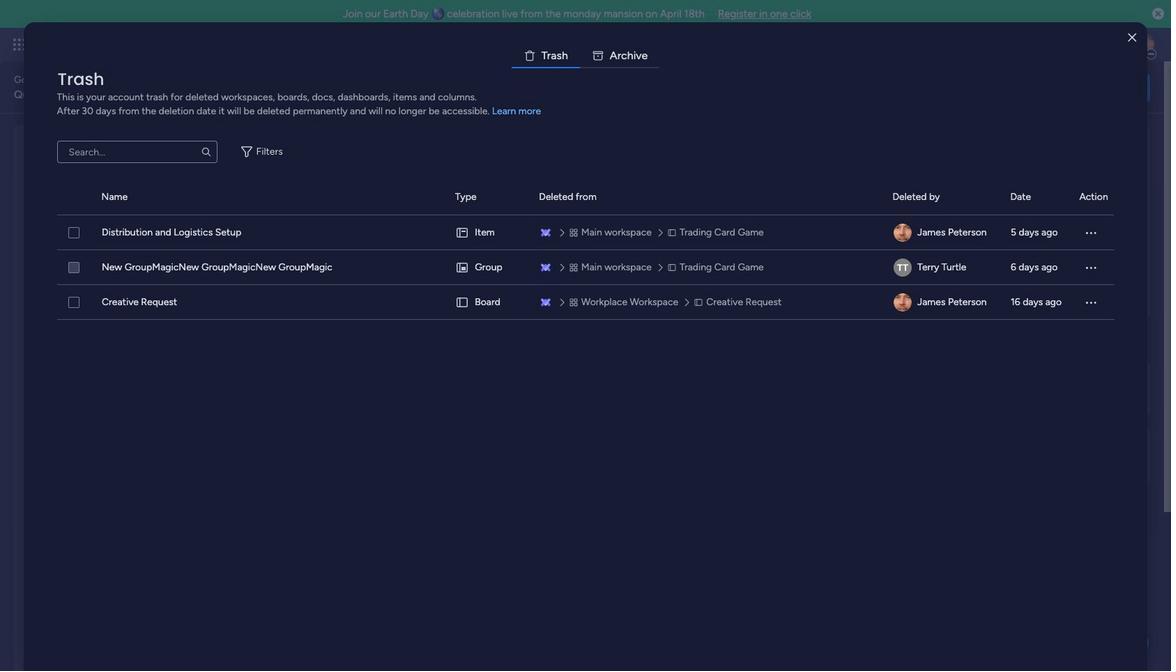 Task type: vqa. For each thing, say whether or not it's contained in the screenshot.
the top option
no



Task type: locate. For each thing, give the bounding box(es) containing it.
0 vertical spatial james peterson image
[[1132, 33, 1154, 56]]

1 horizontal spatial component image
[[699, 304, 712, 317]]

add to favorites image
[[435, 283, 449, 297]]

row
[[57, 215, 1114, 250], [57, 250, 1114, 285], [57, 285, 1114, 320]]

select product image
[[13, 38, 26, 52]]

0 horizontal spatial component image
[[482, 304, 495, 317]]

7 column header from the left
[[1079, 180, 1114, 215]]

6 column header from the left
[[1010, 180, 1063, 215]]

5 column header from the left
[[893, 180, 994, 215]]

3 add to favorites image from the left
[[869, 283, 883, 297]]

1 component image from the left
[[482, 304, 495, 317]]

1 horizontal spatial add to favorites image
[[652, 283, 666, 297]]

1 public board image from the left
[[265, 282, 281, 298]]

add to favorites image for 'component' icon for 2nd public board icon from the left
[[869, 283, 883, 297]]

menu image
[[1084, 226, 1098, 240], [1084, 296, 1098, 309]]

menu image
[[1084, 261, 1098, 275]]

2 public board image from the left
[[699, 282, 715, 298]]

row group
[[57, 180, 1114, 215]]

templates image image
[[954, 133, 1138, 229]]

0 vertical spatial menu image
[[1084, 226, 1098, 240]]

james peterson image
[[893, 293, 911, 312]]

menu image up menu image
[[1084, 226, 1098, 240]]

2 horizontal spatial add to favorites image
[[869, 283, 883, 297]]

2 column header from the left
[[101, 180, 438, 215]]

getting started element
[[941, 361, 1150, 416]]

2 component image from the left
[[699, 304, 712, 317]]

0 horizontal spatial add to favorites image
[[218, 283, 232, 297]]

4 column header from the left
[[539, 180, 876, 215]]

column header
[[57, 180, 85, 215], [101, 180, 438, 215], [455, 180, 522, 215], [539, 180, 876, 215], [893, 180, 994, 215], [1010, 180, 1063, 215], [1079, 180, 1114, 215]]

2 public board image from the left
[[482, 282, 498, 298]]

public board image
[[265, 282, 281, 298], [699, 282, 715, 298]]

help center element
[[941, 428, 1150, 483]]

1 menu image from the top
[[1084, 226, 1098, 240]]

1 vertical spatial menu image
[[1084, 296, 1098, 309]]

component image for 2nd public board image from left
[[482, 304, 495, 317]]

james peterson image
[[1132, 33, 1154, 56], [893, 224, 911, 242]]

0 horizontal spatial public board image
[[265, 282, 281, 298]]

cell
[[455, 215, 522, 250], [893, 215, 994, 250], [455, 250, 522, 285], [893, 250, 994, 285], [455, 285, 522, 320], [893, 285, 994, 320]]

1 vertical spatial james peterson image
[[893, 224, 911, 242]]

add to favorites image
[[218, 283, 232, 297], [652, 283, 666, 297], [869, 283, 883, 297]]

menu image down menu image
[[1084, 296, 1098, 309]]

None search field
[[57, 141, 217, 163]]

component image for 2nd public board icon from the left
[[699, 304, 712, 317]]

0 horizontal spatial james peterson image
[[893, 224, 911, 242]]

1 public board image from the left
[[48, 282, 63, 298]]

public board image
[[48, 282, 63, 298], [482, 282, 498, 298]]

0 horizontal spatial public board image
[[48, 282, 63, 298]]

close image
[[1128, 32, 1136, 43]]

component image
[[482, 304, 495, 317], [699, 304, 712, 317]]

table
[[57, 180, 1114, 649]]

1 horizontal spatial james peterson image
[[1132, 33, 1154, 56]]

1 horizontal spatial public board image
[[699, 282, 715, 298]]

add to favorites image for 'component' icon related to 2nd public board image from left
[[652, 283, 666, 297]]

2 add to favorites image from the left
[[652, 283, 666, 297]]

1 horizontal spatial public board image
[[482, 282, 498, 298]]



Task type: describe. For each thing, give the bounding box(es) containing it.
terry turtle image
[[893, 259, 911, 277]]

1 column header from the left
[[57, 180, 85, 215]]

Search for items in the recycle bin search field
[[57, 141, 217, 163]]

1 row from the top
[[57, 215, 1114, 250]]

1 image
[[965, 29, 977, 44]]

3 column header from the left
[[455, 180, 522, 215]]

1 add to favorites image from the left
[[218, 283, 232, 297]]

quick search results list box
[[31, 158, 908, 343]]

3 row from the top
[[57, 285, 1114, 320]]

2 menu image from the top
[[1084, 296, 1098, 309]]

2 row from the top
[[57, 250, 1114, 285]]

search image
[[200, 146, 212, 158]]



